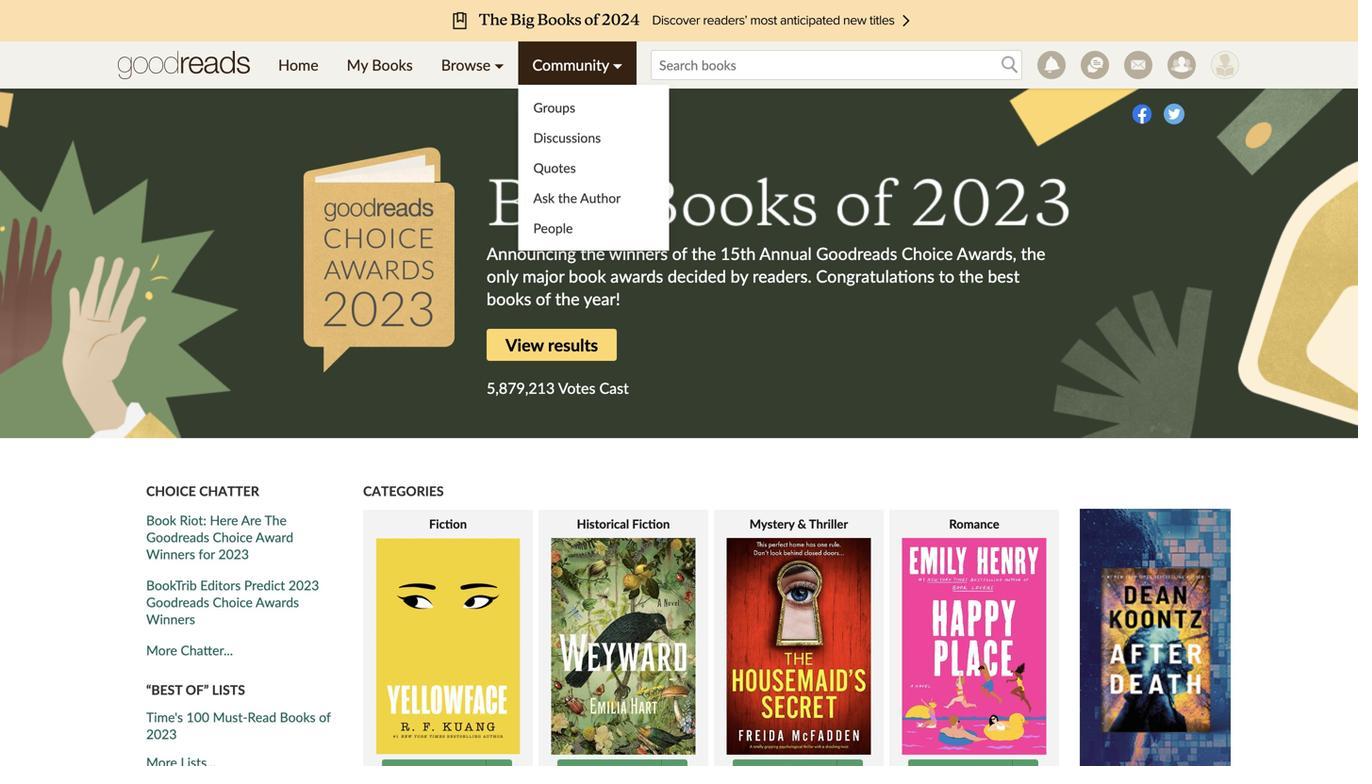 Task type: describe. For each thing, give the bounding box(es) containing it.
the inside menu
[[558, 190, 577, 206]]

community
[[533, 56, 609, 74]]

my group discussions image
[[1081, 51, 1109, 79]]

readers.
[[753, 266, 812, 287]]

only
[[487, 266, 518, 287]]

romance link
[[890, 516, 1059, 756]]

lists
[[212, 683, 245, 699]]

happy place image
[[902, 539, 1047, 756]]

winners inside booktrib editors predict 2023 goodreads choice awards winners
[[146, 612, 195, 628]]

announcing
[[487, 243, 576, 264]]

▾ for browse ▾
[[495, 56, 504, 74]]

view results link
[[487, 329, 617, 361]]

ask the author link
[[518, 183, 669, 213]]

my books
[[347, 56, 413, 74]]

book riot: here are the goodreads choice award winners for 2023
[[146, 513, 293, 563]]

home link
[[264, 42, 333, 89]]

1 horizontal spatial of
[[536, 289, 551, 309]]

mystery
[[750, 517, 795, 532]]

books
[[487, 289, 532, 309]]

Search books text field
[[651, 50, 1023, 80]]

2023 inside time's 100 must-read books of 2023
[[146, 727, 177, 743]]

cast
[[599, 379, 629, 398]]

&
[[798, 517, 807, 532]]

2023 inside booktrib editors predict 2023 goodreads choice awards winners
[[289, 578, 319, 594]]

predict
[[244, 578, 285, 594]]

riot:
[[180, 513, 206, 529]]

booktrib editors predict 2023 goodreads choice awards winners
[[146, 578, 319, 628]]

goodreads inside announcing the winners of the 15th annual goodreads choice awards, the only major book awards decided by readers. congratulations to the best books of the year!
[[816, 243, 898, 264]]

awards
[[256, 595, 299, 611]]

community ▾
[[533, 56, 623, 74]]

"best of" lists
[[146, 683, 245, 699]]

of"
[[186, 683, 209, 699]]

announcing the winners of the 15th annual goodreads choice awards, the only major book awards decided by readers. congratulations to the best books of the year!
[[487, 243, 1046, 309]]

2 fiction from the left
[[632, 517, 670, 532]]

best
[[988, 266, 1020, 287]]

award
[[256, 530, 293, 546]]

choice inside book riot: here are the goodreads choice award winners for 2023
[[213, 530, 253, 546]]

choice inside booktrib editors predict 2023 goodreads choice awards winners
[[213, 595, 253, 611]]

browse ▾
[[441, 56, 504, 74]]

read
[[248, 710, 276, 726]]

groups link
[[518, 92, 669, 123]]

books inside time's 100 must-read books of 2023
[[280, 710, 316, 726]]

awards,
[[957, 243, 1017, 264]]

home
[[278, 56, 319, 74]]

decided
[[668, 266, 726, 287]]

more
[[146, 643, 177, 659]]

the right awards,
[[1021, 243, 1046, 264]]

inbox image
[[1124, 51, 1153, 79]]

book
[[569, 266, 606, 287]]

goodreads inside book riot: here are the goodreads choice award winners for 2023
[[146, 530, 209, 546]]

book riot: here are the goodreads choice award winners for 2023 link
[[146, 513, 293, 563]]

historical fiction link
[[539, 516, 708, 756]]

the housemaid's secret (the housemaid, #2) image
[[727, 539, 871, 756]]

editors
[[200, 578, 241, 594]]

historical
[[577, 517, 629, 532]]

5,879,213 votes cast
[[487, 379, 629, 398]]

Search for books to add to your shelves search field
[[651, 50, 1023, 80]]

of inside time's 100 must-read books of 2023
[[319, 710, 331, 726]]

mystery & thriller
[[750, 517, 848, 532]]

chatter...
[[181, 643, 233, 659]]

the up decided on the top
[[692, 243, 716, 264]]

share on twitter image
[[1164, 104, 1185, 125]]

author
[[580, 190, 621, 206]]

winners
[[609, 243, 668, 264]]

view
[[506, 335, 544, 356]]

share on facebook image
[[1132, 104, 1153, 125]]

year!
[[584, 289, 620, 309]]

chatter
[[199, 483, 259, 500]]

are
[[241, 513, 262, 529]]

menu containing home
[[264, 42, 669, 251]]

results
[[548, 335, 598, 356]]

more chatter... link
[[146, 643, 344, 659]]

to
[[939, 266, 955, 287]]

historical fiction
[[577, 517, 670, 532]]

quotes link
[[518, 153, 669, 183]]



Task type: vqa. For each thing, say whether or not it's contained in the screenshot.
1st "dates:"
no



Task type: locate. For each thing, give the bounding box(es) containing it.
time's 100 must-read books of 2023 link
[[146, 710, 331, 743]]

▾ right community
[[613, 56, 623, 74]]

my books link
[[333, 42, 427, 89]]

more chatter...
[[146, 643, 233, 659]]

2023 down time's
[[146, 727, 177, 743]]

book
[[146, 513, 176, 529]]

1 horizontal spatial books
[[372, 56, 413, 74]]

1 horizontal spatial 2023
[[218, 547, 249, 563]]

0 vertical spatial goodreads
[[816, 243, 898, 264]]

of
[[672, 243, 687, 264], [536, 289, 551, 309], [319, 710, 331, 726]]

winners up the "booktrib"
[[146, 547, 195, 563]]

2 ▾ from the left
[[613, 56, 623, 74]]

ask
[[533, 190, 555, 206]]

goodreads down the "booktrib"
[[146, 595, 209, 611]]

books right the read
[[280, 710, 316, 726]]

time's 100 must-read books of 2023
[[146, 710, 331, 743]]

2 horizontal spatial of
[[672, 243, 687, 264]]

of right the read
[[319, 710, 331, 726]]

1 ▾ from the left
[[495, 56, 504, 74]]

goodreads
[[816, 243, 898, 264], [146, 530, 209, 546], [146, 595, 209, 611]]

▾ right browse
[[495, 56, 504, 74]]

major
[[523, 266, 564, 287]]

choice inside announcing the winners of the 15th annual goodreads choice awards, the only major book awards decided by readers. congratulations to the best books of the year!
[[902, 243, 953, 264]]

choice chatter
[[146, 483, 259, 500]]

groups
[[533, 100, 576, 116]]

books right the my
[[372, 56, 413, 74]]

0 vertical spatial 2023
[[218, 547, 249, 563]]

fiction
[[429, 517, 467, 532], [632, 517, 670, 532]]

5,879,213
[[487, 379, 555, 398]]

2 horizontal spatial 2023
[[289, 578, 319, 594]]

1 fiction from the left
[[429, 517, 467, 532]]

0 horizontal spatial 2023
[[146, 727, 177, 743]]

▾ inside popup button
[[613, 56, 623, 74]]

fiction right historical
[[632, 517, 670, 532]]

▾ inside dropdown button
[[495, 56, 504, 74]]

yellowface image
[[376, 539, 520, 756]]

friend requests image
[[1168, 51, 1196, 79]]

1 winners from the top
[[146, 547, 195, 563]]

discussions link
[[518, 123, 669, 153]]

the
[[558, 190, 577, 206], [581, 243, 605, 264], [692, 243, 716, 264], [1021, 243, 1046, 264], [959, 266, 984, 287], [555, 289, 580, 309]]

browse
[[441, 56, 491, 74]]

2 vertical spatial of
[[319, 710, 331, 726]]

thriller
[[809, 517, 848, 532]]

time's
[[146, 710, 183, 726]]

0 vertical spatial of
[[672, 243, 687, 264]]

ruby anderson image
[[1211, 51, 1240, 79]]

choice up book
[[146, 483, 196, 500]]

the right ask
[[558, 190, 577, 206]]

"best
[[146, 683, 182, 699]]

1 vertical spatial winners
[[146, 612, 195, 628]]

2023 inside book riot: here are the goodreads choice award winners for 2023
[[218, 547, 249, 563]]

mystery & thriller link
[[714, 516, 884, 756]]

fiction link
[[363, 516, 533, 756]]

2 vertical spatial 2023
[[146, 727, 177, 743]]

weyward image
[[551, 539, 696, 756]]

2 winners from the top
[[146, 612, 195, 628]]

ask the author
[[533, 190, 621, 206]]

booktrib
[[146, 578, 197, 594]]

1 horizontal spatial ▾
[[613, 56, 623, 74]]

must-
[[213, 710, 248, 726]]

for
[[199, 547, 215, 563]]

browse ▾ button
[[427, 42, 518, 89]]

categories
[[363, 483, 444, 500]]

15th
[[721, 243, 756, 264]]

goodreads inside booktrib editors predict 2023 goodreads choice awards winners
[[146, 595, 209, 611]]

winners inside book riot: here are the goodreads choice award winners for 2023
[[146, 547, 195, 563]]

people
[[533, 220, 573, 236]]

choice down editors
[[213, 595, 253, 611]]

awards
[[611, 266, 663, 287]]

2023 up "awards"
[[289, 578, 319, 594]]

the
[[265, 513, 287, 529]]

1 horizontal spatial fiction
[[632, 517, 670, 532]]

congratulations
[[816, 266, 935, 287]]

notifications image
[[1038, 51, 1066, 79]]

masthead text image
[[487, 175, 1074, 240]]

1 vertical spatial goodreads
[[146, 530, 209, 546]]

choice
[[902, 243, 953, 264], [146, 483, 196, 500], [213, 530, 253, 546], [213, 595, 253, 611]]

people link
[[518, 213, 669, 243]]

2023 right for
[[218, 547, 249, 563]]

goodreads down riot:
[[146, 530, 209, 546]]

0 vertical spatial books
[[372, 56, 413, 74]]

0 horizontal spatial books
[[280, 710, 316, 726]]

winners up more
[[146, 612, 195, 628]]

romance
[[949, 517, 1000, 532]]

here
[[210, 513, 238, 529]]

view results
[[506, 335, 598, 356]]

1 vertical spatial books
[[280, 710, 316, 726]]

of up decided on the top
[[672, 243, 687, 264]]

the up book
[[581, 243, 605, 264]]

the down book
[[555, 289, 580, 309]]

menu
[[264, 42, 669, 251]]

discussions
[[533, 130, 601, 146]]

choice down the here
[[213, 530, 253, 546]]

fiction down categories
[[429, 517, 467, 532]]

annual
[[760, 243, 812, 264]]

by
[[731, 266, 748, 287]]

booktrib editors predict 2023 goodreads choice awards winners link
[[146, 578, 319, 628]]

0 horizontal spatial of
[[319, 710, 331, 726]]

1 vertical spatial 2023
[[289, 578, 319, 594]]

my
[[347, 56, 368, 74]]

advertisement element
[[1080, 509, 1231, 767]]

choice up to
[[902, 243, 953, 264]]

0 horizontal spatial fiction
[[429, 517, 467, 532]]

goodreads up "congratulations"
[[816, 243, 898, 264]]

2023
[[218, 547, 249, 563], [289, 578, 319, 594], [146, 727, 177, 743]]

100
[[186, 710, 209, 726]]

0 horizontal spatial ▾
[[495, 56, 504, 74]]

1 vertical spatial of
[[536, 289, 551, 309]]

quotes
[[533, 160, 576, 176]]

books
[[372, 56, 413, 74], [280, 710, 316, 726]]

winners
[[146, 547, 195, 563], [146, 612, 195, 628]]

the right to
[[959, 266, 984, 287]]

2 vertical spatial goodreads
[[146, 595, 209, 611]]

community ▾ button
[[518, 42, 637, 89]]

0 vertical spatial winners
[[146, 547, 195, 563]]

▾ for community ▾
[[613, 56, 623, 74]]

votes
[[558, 379, 596, 398]]

of down 'major'
[[536, 289, 551, 309]]



